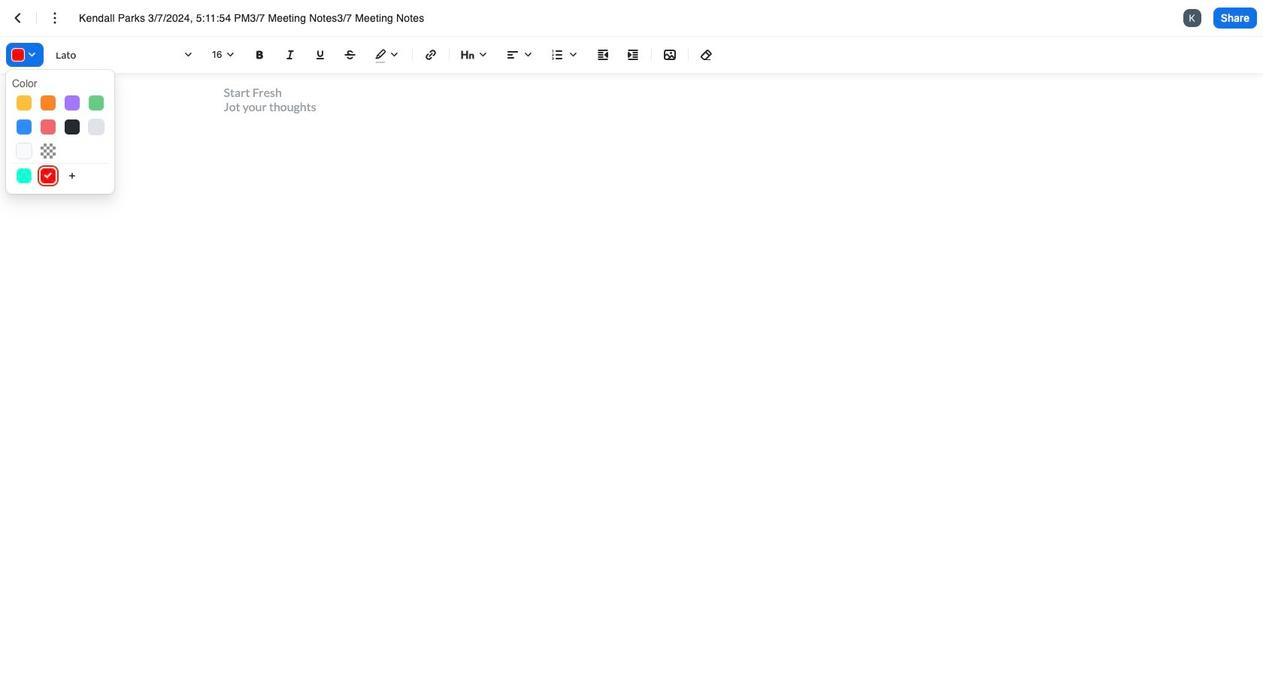 Task type: locate. For each thing, give the bounding box(es) containing it.
#ff0000 menu item
[[41, 168, 56, 184]]

yellow menu item
[[17, 96, 32, 111]]

decrease indent image
[[594, 46, 612, 64]]

clear menu item
[[41, 144, 56, 159]]

white menu item
[[17, 144, 32, 159]]

None text field
[[79, 10, 452, 26]]

red menu item
[[41, 120, 56, 135]]

menu
[[6, 70, 114, 194]]

link image
[[422, 46, 440, 64]]

blue menu item
[[17, 120, 32, 135]]

underline image
[[311, 46, 329, 64]]

purple menu item
[[65, 96, 80, 111]]

#00ffd9ff menu item
[[17, 168, 32, 184]]

orange menu item
[[41, 96, 56, 111]]

black menu item
[[65, 120, 80, 135]]

all notes image
[[9, 9, 27, 27]]



Task type: vqa. For each thing, say whether or not it's contained in the screenshot.
Profile picture
no



Task type: describe. For each thing, give the bounding box(es) containing it.
kendall parks image
[[1184, 9, 1202, 27]]

insert image image
[[661, 46, 679, 64]]

green menu item
[[89, 96, 104, 111]]

clear style image
[[698, 46, 716, 64]]

increase indent image
[[624, 46, 642, 64]]

strikethrough image
[[342, 46, 360, 64]]

more image
[[46, 9, 64, 27]]

italic image
[[281, 46, 299, 64]]

bold image
[[251, 46, 269, 64]]

gray menu item
[[89, 120, 104, 135]]



